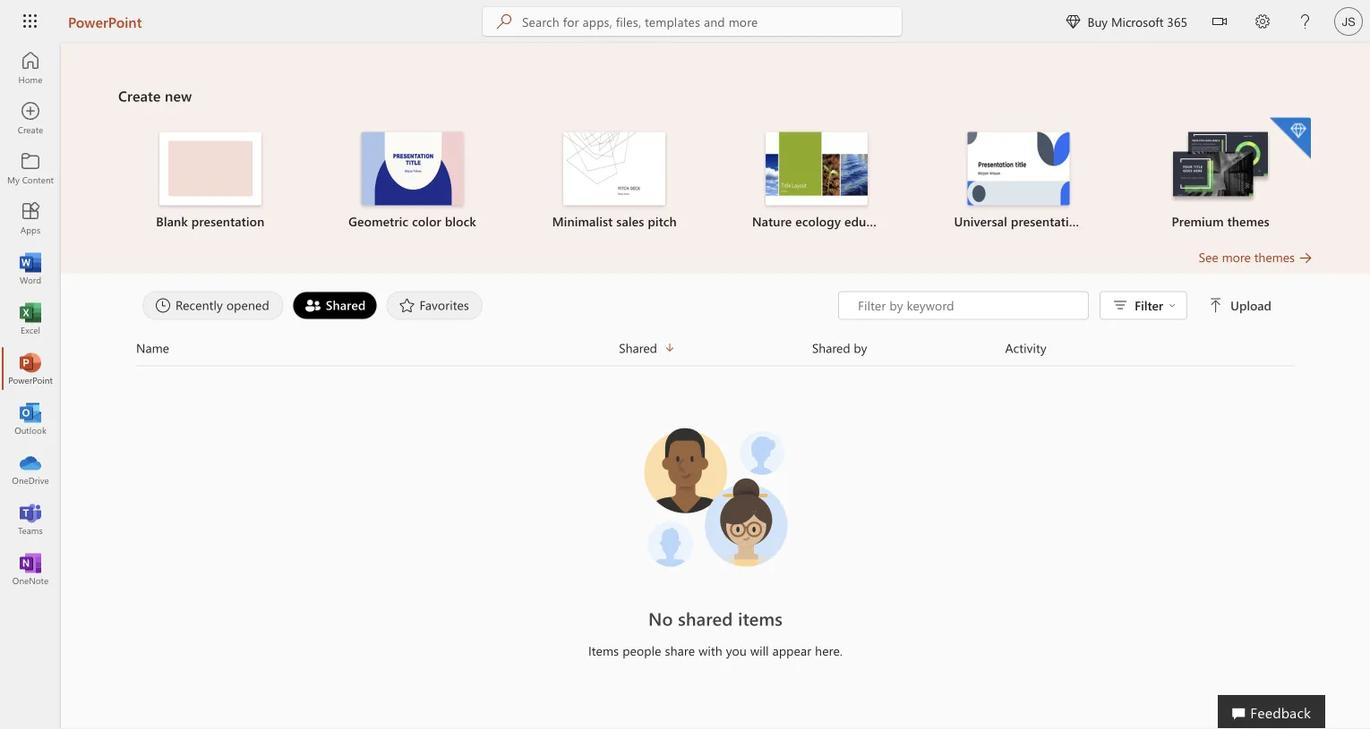 Task type: locate. For each thing, give the bounding box(es) containing it.
presentation down universal presentation image
[[1011, 213, 1084, 230]]

themes inside button
[[1254, 249, 1295, 266]]

0 horizontal spatial shared
[[326, 297, 366, 313]]

excel image
[[21, 310, 39, 328]]


[[1169, 302, 1176, 309]]

1 horizontal spatial shared
[[619, 340, 657, 356]]

minimalist sales pitch
[[552, 213, 677, 230]]

name
[[136, 340, 169, 356]]

presentation for blank presentation
[[191, 213, 265, 230]]

0 horizontal spatial presentation
[[191, 213, 265, 230]]

more
[[1222, 249, 1251, 266]]

activity, column 4 of 4 column header
[[1005, 338, 1295, 359]]

themes right more
[[1254, 249, 1295, 266]]

tab list
[[138, 291, 838, 320]]

filter 
[[1135, 297, 1176, 314]]

will
[[750, 643, 769, 660]]

shared inside tab
[[326, 297, 366, 313]]

 upload
[[1209, 297, 1272, 314]]

navigation
[[0, 43, 61, 595]]

powerpoint
[[68, 12, 142, 31]]

outlook image
[[21, 410, 39, 428]]

activity
[[1005, 340, 1047, 356]]

recently opened element
[[142, 291, 284, 320]]

themes
[[1227, 213, 1270, 230], [1254, 249, 1295, 266]]

my content image
[[21, 159, 39, 177]]

presentation right blank
[[191, 213, 265, 230]]

presentation
[[191, 213, 265, 230], [1011, 213, 1084, 230]]

favorites element
[[386, 291, 483, 320]]

home image
[[21, 59, 39, 77]]

pitch
[[648, 213, 677, 230]]

opened
[[226, 297, 269, 313]]

word image
[[21, 260, 39, 278]]

items
[[738, 607, 783, 631]]

onenote image
[[21, 561, 39, 578]]

row
[[136, 338, 1295, 367]]

 button
[[1198, 0, 1241, 46]]

items
[[588, 643, 619, 660]]

None search field
[[483, 7, 902, 36]]

geometric color block
[[348, 213, 476, 230]]

premium themes element
[[1130, 118, 1311, 231]]

appear
[[772, 643, 811, 660]]

status
[[838, 291, 1275, 320]]

no
[[648, 607, 673, 631]]

2 presentation from the left
[[1011, 213, 1084, 230]]

365
[[1167, 13, 1187, 30]]

2 horizontal spatial shared
[[812, 340, 850, 356]]


[[1066, 14, 1080, 29]]

premium
[[1172, 213, 1224, 230]]

1 presentation from the left
[[191, 213, 265, 230]]

onedrive image
[[21, 460, 39, 478]]

minimalist sales pitch element
[[524, 132, 705, 231]]

shared tab
[[288, 291, 382, 320]]

see more themes button
[[1199, 248, 1313, 266]]

1 vertical spatial themes
[[1254, 249, 1295, 266]]

favorites
[[419, 297, 469, 313]]

1 horizontal spatial presentation
[[1011, 213, 1084, 230]]

universal presentation
[[954, 213, 1084, 230]]

items people share with you will appear here.
[[588, 643, 843, 660]]


[[1209, 299, 1223, 313]]

shared inside button
[[619, 340, 657, 356]]

blank
[[156, 213, 188, 230]]

status containing filter
[[838, 291, 1275, 320]]

shared by button
[[812, 338, 1005, 359]]

row containing name
[[136, 338, 1295, 367]]

powerpoint image
[[21, 360, 39, 378]]

feedback button
[[1218, 696, 1325, 730]]

js
[[1342, 14, 1355, 28]]

universal presentation element
[[928, 132, 1109, 231]]

shared inside "button"
[[812, 340, 850, 356]]

feedback
[[1250, 703, 1311, 722]]

none search field inside powerpoint banner
[[483, 7, 902, 36]]

create image
[[21, 109, 39, 127]]

blank presentation element
[[120, 132, 301, 231]]

recently opened
[[176, 297, 269, 313]]

shared
[[326, 297, 366, 313], [619, 340, 657, 356], [812, 340, 850, 356]]

you
[[726, 643, 747, 660]]

shared
[[678, 607, 733, 631]]

0 vertical spatial themes
[[1227, 213, 1270, 230]]

 buy microsoft 365
[[1066, 13, 1187, 30]]

themes up see more themes
[[1227, 213, 1270, 230]]

presentation for universal presentation
[[1011, 213, 1084, 230]]

shared button
[[619, 338, 812, 359]]



Task type: vqa. For each thing, say whether or not it's contained in the screenshot.
Presentations element
no



Task type: describe. For each thing, give the bounding box(es) containing it.
no shared items status
[[426, 607, 1005, 632]]

Search box. Suggestions appear as you type. search field
[[522, 7, 902, 36]]

recently
[[176, 297, 223, 313]]

filter
[[1135, 297, 1163, 314]]

new
[[165, 86, 192, 105]]

tab list containing recently opened
[[138, 291, 838, 320]]

name button
[[136, 338, 619, 359]]

upload
[[1230, 297, 1272, 314]]

block
[[445, 213, 476, 230]]

microsoft
[[1111, 13, 1164, 30]]

geometric color block element
[[322, 132, 503, 231]]

sales
[[616, 213, 644, 230]]

premium themes
[[1172, 213, 1270, 230]]

see more themes
[[1199, 249, 1295, 266]]

shared for shared button at the top
[[619, 340, 657, 356]]

buy
[[1087, 13, 1108, 30]]


[[1212, 14, 1227, 29]]

nature ecology education photo presentation element
[[726, 132, 907, 231]]

teams image
[[21, 510, 39, 528]]

nature ecology education photo presentation image
[[765, 132, 868, 206]]

create new
[[118, 86, 192, 105]]

Filter by keyword text field
[[856, 297, 1079, 315]]

minimalist
[[552, 213, 613, 230]]

items people share with you will appear here. status
[[426, 642, 1005, 660]]

universal
[[954, 213, 1007, 230]]

shared by
[[812, 340, 867, 356]]

color
[[412, 213, 441, 230]]

recently opened tab
[[138, 291, 288, 320]]

people
[[623, 643, 661, 660]]

apps image
[[21, 210, 39, 227]]

with
[[699, 643, 722, 660]]

powerpoint banner
[[0, 0, 1370, 46]]

universal presentation image
[[968, 132, 1070, 206]]

premium themes image
[[1170, 132, 1272, 204]]

by
[[854, 340, 867, 356]]

share
[[665, 643, 695, 660]]

premium templates diamond image
[[1270, 118, 1311, 159]]

empty state icon image
[[635, 417, 796, 578]]

no shared items
[[648, 607, 783, 631]]

minimalist sales pitch image
[[563, 132, 665, 206]]

geometric
[[348, 213, 408, 230]]

geometric color block image
[[361, 132, 463, 206]]

shared for shared by
[[812, 340, 850, 356]]

favorites tab
[[382, 291, 487, 320]]

here.
[[815, 643, 843, 660]]

shared element
[[293, 291, 377, 320]]

see
[[1199, 249, 1218, 266]]

create
[[118, 86, 161, 105]]

js button
[[1327, 0, 1370, 43]]

blank presentation
[[156, 213, 265, 230]]



